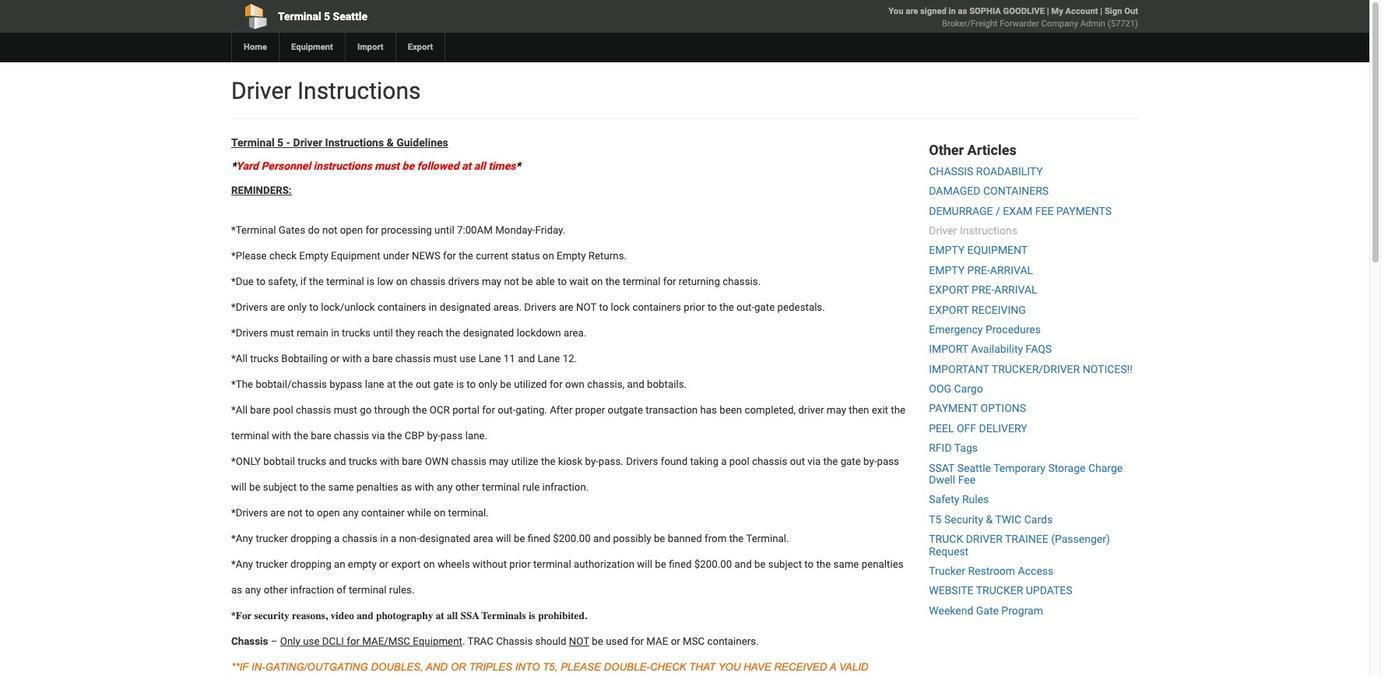 Task type: locate. For each thing, give the bounding box(es) containing it.
are for *drivers are not to open any container while on terminal.
[[271, 507, 285, 519]]

found
[[661, 455, 688, 467]]

same
[[328, 481, 354, 493], [834, 558, 859, 570]]

gate down "then"
[[841, 455, 861, 467]]

for
[[236, 610, 252, 621]]

are right you
[[906, 6, 919, 16]]

with
[[342, 353, 362, 364], [272, 430, 291, 441], [380, 455, 399, 467], [415, 481, 434, 493]]

designated down drivers
[[440, 301, 491, 313]]

1 horizontal spatial fined
[[669, 558, 692, 570]]

0 horizontal spatial pass
[[441, 430, 463, 441]]

be left the utilized
[[500, 378, 512, 390]]

$200.00
[[553, 533, 591, 544], [695, 558, 732, 570]]

safety,
[[268, 276, 298, 287]]

are right *drivers
[[271, 507, 285, 519]]

gating/outgating
[[265, 661, 368, 673]]

0 vertical spatial any
[[236, 533, 253, 544]]

all up the
[[236, 353, 248, 364]]

0 horizontal spatial pool
[[273, 404, 293, 416]]

not down "wait"
[[576, 301, 597, 313]]

driver right -
[[293, 136, 323, 149]]

are down the safety,
[[271, 301, 285, 313]]

& left twic
[[986, 513, 993, 526]]

containers.
[[708, 635, 759, 647]]

bobtail/chassis
[[256, 378, 327, 390]]

0 horizontal spatial 5
[[277, 136, 284, 149]]

and up authorization
[[594, 533, 611, 544]]

0 horizontal spatial empty
[[299, 250, 328, 262]]

roadability
[[977, 165, 1044, 177]]

at for followed
[[462, 160, 471, 172]]

0 horizontal spatial out
[[416, 378, 431, 390]]

may down current at the top left
[[482, 276, 502, 287]]

may inside all bare pool chassis must go through the ocr portal for out-gating. after proper outgate transaction has been completed, driver may then exit the terminal with the bare chassis via the cbp by-pass lane.
[[827, 404, 847, 416]]

as inside only bobtail trucks and trucks with bare own chassis may utilize the kiosk by-pass. drivers found taking a pool chassis out via the gate by-pass will be subject to the same penalties as with any other terminal rule infraction.
[[401, 481, 412, 493]]

all left times
[[474, 160, 486, 172]]

2 all from the top
[[236, 404, 248, 416]]

0 horizontal spatial by-
[[427, 430, 441, 441]]

1 horizontal spatial containers
[[633, 301, 682, 313]]

trucker for any trucker dropping an empty or export on wheels without prior terminal authorization will be fined $200.00 and be subject to the same penalties as any other infraction of terminal rules.
[[256, 558, 288, 570]]

any inside only bobtail trucks and trucks with bare own chassis may utilize the kiosk by-pass. drivers found taking a pool chassis out via the gate by-pass will be subject to the same penalties as with any other terminal rule infraction.
[[437, 481, 453, 493]]

cards
[[1025, 513, 1053, 526]]

1 vertical spatial use
[[303, 635, 320, 647]]

containers up they
[[378, 301, 426, 313]]

double-
[[604, 661, 650, 673]]

any left container
[[343, 507, 359, 519]]

1 horizontal spatial empty
[[557, 250, 586, 262]]

driver
[[799, 404, 825, 416]]

banned
[[668, 533, 702, 544]]

dropping inside any trucker dropping an empty or export on wheels without prior terminal authorization will be fined $200.00 and be subject to the same penalties as any other infraction of terminal rules.
[[291, 558, 332, 570]]

until left they
[[373, 327, 393, 339]]

5 left -
[[277, 136, 284, 149]]

any inside any trucker dropping an empty or export on wheels without prior terminal authorization will be fined $200.00 and be subject to the same penalties as any other infraction of terminal rules.
[[236, 558, 253, 570]]

out up ocr
[[416, 378, 431, 390]]

trucks
[[342, 327, 371, 339], [250, 353, 279, 364], [298, 455, 326, 467], [349, 455, 377, 467]]

1 vertical spatial open
[[317, 507, 340, 519]]

non-
[[399, 533, 420, 544]]

containers
[[984, 185, 1049, 197]]

only
[[236, 455, 261, 467]]

1 horizontal spatial $200.00
[[695, 558, 732, 570]]

with up the "while"
[[415, 481, 434, 493]]

must
[[375, 160, 400, 172], [271, 327, 294, 339], [433, 353, 457, 364], [334, 404, 357, 416]]

via down through
[[372, 430, 385, 441]]

are inside 'you are signed in as sophia goodlive | my account | sign out broker/freight forwarder company admin (57721)'
[[906, 6, 919, 16]]

sign out link
[[1105, 6, 1139, 16]]

0 vertical spatial designated
[[440, 301, 491, 313]]

1 vertical spatial &
[[986, 513, 993, 526]]

instructions up 'instructions'
[[325, 136, 384, 149]]

0 horizontal spatial fined
[[528, 533, 551, 544]]

1 horizontal spatial out-
[[737, 301, 755, 313]]

1 horizontal spatial all
[[474, 160, 486, 172]]

terminal
[[278, 10, 321, 23], [231, 136, 275, 149]]

fined
[[528, 533, 551, 544], [669, 558, 692, 570]]

1 vertical spatial via
[[808, 455, 821, 467]]

0 vertical spatial gate
[[755, 301, 775, 313]]

gate inside only bobtail trucks and trucks with bare own chassis may utilize the kiosk by-pass. drivers found taking a pool chassis out via the gate by-pass will be subject to the same penalties as with any other terminal rule infraction.
[[841, 455, 861, 467]]

1 horizontal spatial at
[[436, 610, 445, 621]]

empty
[[929, 244, 965, 257], [929, 264, 965, 276]]

1 all from the top
[[236, 353, 248, 364]]

1 any from the top
[[236, 533, 253, 544]]

out- down chassis.
[[737, 301, 755, 313]]

rfid tags link
[[929, 442, 978, 454]]

been
[[720, 404, 742, 416]]

any up for
[[236, 558, 253, 570]]

1 horizontal spatial pass
[[877, 455, 900, 467]]

seattle down tags
[[958, 462, 991, 474]]

2 any from the top
[[236, 558, 253, 570]]

website
[[929, 584, 974, 597]]

arrival up receiving at the right of page
[[995, 284, 1038, 296]]

2 horizontal spatial as
[[959, 6, 968, 16]]

are
[[906, 6, 919, 16], [271, 301, 285, 313], [559, 301, 574, 313], [271, 507, 285, 519]]

0 horizontal spatial chassis
[[231, 635, 268, 647]]

empty up empty pre-arrival 'link'
[[929, 244, 965, 257]]

0 vertical spatial seattle
[[333, 10, 368, 23]]

.
[[463, 635, 465, 647]]

my
[[1052, 6, 1064, 16]]

any
[[236, 533, 253, 544], [236, 558, 253, 570]]

check
[[650, 661, 687, 673]]

terminal inside all bare pool chassis must go through the ocr portal for out-gating. after proper outgate transaction has been completed, driver may then exit the terminal with the bare chassis via the cbp by-pass lane.
[[231, 430, 269, 441]]

0 horizontal spatial other
[[264, 584, 288, 596]]

with inside all bare pool chassis must go through the ocr portal for out-gating. after proper outgate transaction has been completed, driver may then exit the terminal with the bare chassis via the cbp by-pass lane.
[[272, 430, 291, 441]]

2 dropping from the top
[[291, 558, 332, 570]]

due
[[236, 276, 254, 287]]

all down the
[[236, 404, 248, 416]]

open
[[340, 224, 363, 236], [317, 507, 340, 519]]

out down the driver
[[790, 455, 805, 467]]

0 horizontal spatial gate
[[433, 378, 454, 390]]

in left 'non-'
[[380, 533, 389, 544]]

0 horizontal spatial containers
[[378, 301, 426, 313]]

outgate
[[608, 404, 643, 416]]

0 vertical spatial empty
[[929, 244, 965, 257]]

by- right cbp
[[427, 430, 441, 441]]

export
[[391, 558, 421, 570]]

weekend gate program link
[[929, 604, 1044, 617]]

2 vertical spatial any
[[245, 584, 261, 596]]

designated up wheels
[[420, 533, 471, 544]]

trucks up the
[[250, 353, 279, 364]]

or right 'empty'
[[379, 558, 389, 570]]

or up bypass
[[330, 353, 340, 364]]

t5 security & twic cards link
[[929, 513, 1053, 526]]

oog
[[929, 383, 952, 395]]

1 vertical spatial out
[[790, 455, 805, 467]]

all inside all bare pool chassis must go through the ocr portal for out-gating. after proper outgate transaction has been completed, driver may then exit the terminal with the bare chassis via the cbp by-pass lane.
[[236, 404, 248, 416]]

0 horizontal spatial via
[[372, 430, 385, 441]]

1 horizontal spatial pool
[[730, 455, 750, 467]]

pass
[[441, 430, 463, 441], [877, 455, 900, 467]]

1 empty from the top
[[929, 244, 965, 257]]

by- right kiosk
[[585, 455, 599, 467]]

0 horizontal spatial seattle
[[333, 10, 368, 23]]

0 vertical spatial dropping
[[291, 533, 332, 544]]

chassis left –
[[231, 635, 268, 647]]

2 trucker from the top
[[256, 558, 288, 570]]

5 for seattle
[[324, 10, 330, 23]]

1 vertical spatial any
[[343, 507, 359, 519]]

subject inside only bobtail trucks and trucks with bare own chassis may utilize the kiosk by-pass. drivers found taking a pool chassis out via the gate by-pass will be subject to the same penalties as with any other terminal rule infraction.
[[263, 481, 297, 493]]

terminal up lock
[[623, 276, 661, 287]]

1 vertical spatial not
[[504, 276, 519, 287]]

export
[[408, 42, 433, 52]]

until up *please check empty equipment under news for the current status on empty returns.
[[435, 224, 455, 236]]

penalties left trucker
[[862, 558, 904, 570]]

-
[[286, 136, 291, 149]]

pool right taking
[[730, 455, 750, 467]]

1 horizontal spatial is
[[456, 378, 464, 390]]

terminal down any trucker dropping a chassis in a non-designated area will be fined $200.00 and possibly be banned from the terminal. in the bottom of the page
[[534, 558, 571, 570]]

trucker up security
[[256, 558, 288, 570]]

all trucks bobtailing or with a bare chassis must use lane 11 and lane 12.
[[236, 353, 577, 364]]

empty
[[299, 250, 328, 262], [557, 250, 586, 262]]

with up "bobtail"
[[272, 430, 291, 441]]

0 vertical spatial at
[[462, 160, 471, 172]]

account
[[1066, 6, 1099, 16]]

photography
[[376, 610, 433, 621]]

demurrage
[[929, 205, 993, 217]]

use up the bobtail/chassis bypass lane at the out gate is to only be utilized for own chassis, and bobtails.
[[460, 353, 476, 364]]

arrival
[[991, 264, 1034, 276], [995, 284, 1038, 296]]

driver inside other articles chassis roadability damaged containers demurrage / exam fee payments driver instructions empty equipment empty pre-arrival export pre-arrival export receiving emergency procedures import availability faqs important trucker/driver notices!! oog cargo payment options peel off delivery rfid tags ssat seattle temporary storage charge dwell fee safety rules t5 security & twic cards truck driver trainee (passenger) request trucker restroom access website trucker updates weekend gate program
[[929, 224, 958, 237]]

will right area
[[496, 533, 511, 544]]

0 horizontal spatial is
[[367, 276, 375, 287]]

0 horizontal spatial same
[[328, 481, 354, 493]]

bobtail
[[264, 455, 295, 467]]

1 horizontal spatial driver
[[293, 136, 323, 149]]

2 | from the left
[[1101, 6, 1103, 16]]

are for you are signed in as sophia goodlive | my account | sign out broker/freight forwarder company admin (57721)
[[906, 6, 919, 16]]

received
[[774, 661, 827, 673]]

is left low
[[367, 276, 375, 287]]

1 vertical spatial fined
[[669, 558, 692, 570]]

and down terminal.
[[735, 558, 752, 570]]

| left sign
[[1101, 6, 1103, 16]]

lock/unlock
[[321, 301, 375, 313]]

in inside 'you are signed in as sophia goodlive | my account | sign out broker/freight forwarder company admin (57721)'
[[949, 6, 956, 16]]

subject down "bobtail"
[[263, 481, 297, 493]]

0 vertical spatial same
[[328, 481, 354, 493]]

pool
[[273, 404, 293, 416], [730, 455, 750, 467]]

terminal up lock/unlock
[[326, 276, 364, 287]]

pre- down 'empty equipment' link
[[968, 264, 991, 276]]

any for any trucker dropping a chassis in a non-designated area will be fined $200.00 and possibly be banned from the terminal.
[[236, 533, 253, 544]]

as up broker/freight
[[959, 6, 968, 16]]

truck driver trainee (passenger) request link
[[929, 533, 1111, 557]]

0 vertical spatial pool
[[273, 404, 293, 416]]

must inside all bare pool chassis must go through the ocr portal for out-gating. after proper outgate transaction has been completed, driver may then exit the terminal with the bare chassis via the cbp by-pass lane.
[[334, 404, 357, 416]]

instructions up equipment
[[960, 224, 1018, 237]]

1 vertical spatial gate
[[433, 378, 454, 390]]

on
[[543, 250, 554, 262], [396, 276, 408, 287], [592, 276, 603, 287], [434, 507, 446, 519], [423, 558, 435, 570]]

2 chassis from the left
[[496, 635, 533, 647]]

equipment up and
[[413, 635, 463, 647]]

any trucker dropping an empty or export on wheels without prior terminal authorization will be fined $200.00 and be subject to the same penalties as any other infraction of terminal rules.
[[231, 558, 904, 596]]

1 vertical spatial other
[[264, 584, 288, 596]]

1 vertical spatial may
[[827, 404, 847, 416]]

1 horizontal spatial use
[[460, 353, 476, 364]]

check
[[269, 250, 297, 262]]

containers
[[378, 301, 426, 313], [633, 301, 682, 313]]

chassis,
[[587, 378, 625, 390]]

be up *drivers
[[249, 481, 261, 493]]

program
[[1002, 604, 1044, 617]]

and inside any trucker dropping an empty or export on wheels without prior terminal authorization will be fined $200.00 and be subject to the same penalties as any other infraction of terminal rules.
[[735, 558, 752, 570]]

trucker inside any trucker dropping an empty or export on wheels without prior terminal authorization will be fined $200.00 and be subject to the same penalties as any other infraction of terminal rules.
[[256, 558, 288, 570]]

export up export receiving link
[[929, 284, 969, 296]]

1 vertical spatial driver
[[293, 136, 323, 149]]

2 vertical spatial instructions
[[960, 224, 1018, 237]]

on inside any trucker dropping an empty or export on wheels without prior terminal authorization will be fined $200.00 and be subject to the same penalties as any other infraction of terminal rules.
[[423, 558, 435, 570]]

2 horizontal spatial not
[[504, 276, 519, 287]]

0 vertical spatial not
[[576, 301, 597, 313]]

not up please
[[569, 635, 590, 647]]

will inside only bobtail trucks and trucks with bare own chassis may utilize the kiosk by-pass. drivers found taking a pool chassis out via the gate by-pass will be subject to the same penalties as with any other terminal rule infraction.
[[231, 481, 247, 493]]

sign
[[1105, 6, 1123, 16]]

all
[[474, 160, 486, 172], [447, 610, 458, 621]]

any down *drivers
[[236, 533, 253, 544]]

1 horizontal spatial will
[[496, 533, 511, 544]]

$200.00 down 'from'
[[695, 558, 732, 570]]

at right the followed on the left
[[462, 160, 471, 172]]

reasons,
[[292, 610, 328, 621]]

& up the * yard personnel instructions must be followed at all times *
[[387, 136, 394, 149]]

0 horizontal spatial driver
[[231, 77, 292, 104]]

via
[[372, 430, 385, 441], [808, 455, 821, 467]]

not
[[322, 224, 338, 236], [504, 276, 519, 287], [288, 507, 303, 519]]

not
[[576, 301, 597, 313], [569, 635, 590, 647]]

pass down exit
[[877, 455, 900, 467]]

0 horizontal spatial prior
[[510, 558, 531, 570]]

0 vertical spatial as
[[959, 6, 968, 16]]

prior inside any trucker dropping an empty or export on wheels without prior terminal authorization will be fined $200.00 and be subject to the same penalties as any other infraction of terminal rules.
[[510, 558, 531, 570]]

2 empty from the top
[[929, 264, 965, 276]]

2 containers from the left
[[633, 301, 682, 313]]

0 horizontal spatial as
[[231, 584, 242, 596]]

1 dropping from the top
[[291, 533, 332, 544]]

rules
[[963, 493, 989, 506]]

7:00am
[[457, 224, 493, 236]]

containers right lock
[[633, 301, 682, 313]]

pass inside all bare pool chassis must go through the ocr portal for out-gating. after proper outgate transaction has been completed, driver may then exit the terminal with the bare chassis via the cbp by-pass lane.
[[441, 430, 463, 441]]

for right portal
[[482, 404, 495, 416]]

0 horizontal spatial penalties
[[357, 481, 399, 493]]

1 trucker from the top
[[256, 533, 288, 544]]

lane left 11
[[479, 353, 501, 364]]

1 vertical spatial 5
[[277, 136, 284, 149]]

0 vertical spatial trucker
[[256, 533, 288, 544]]

0 vertical spatial all
[[236, 353, 248, 364]]

home link
[[231, 33, 279, 62]]

and inside only bobtail trucks and trucks with bare own chassis may utilize the kiosk by-pass. drivers found taking a pool chassis out via the gate by-pass will be subject to the same penalties as with any other terminal rule infraction.
[[329, 455, 346, 467]]

0 vertical spatial use
[[460, 353, 476, 364]]

penalties up container
[[357, 481, 399, 493]]

seattle up import at the top of the page
[[333, 10, 368, 23]]

terminal up equipment link
[[278, 10, 321, 23]]

0 vertical spatial 5
[[324, 10, 330, 23]]

empty
[[348, 558, 377, 570]]

trucker
[[256, 533, 288, 544], [256, 558, 288, 570]]

1 containers from the left
[[378, 301, 426, 313]]

0 vertical spatial other
[[456, 481, 480, 493]]

1 vertical spatial only
[[479, 378, 498, 390]]

0 vertical spatial any
[[437, 481, 453, 493]]

0 vertical spatial export
[[929, 284, 969, 296]]

1 vertical spatial equipment
[[331, 250, 381, 262]]

utilized
[[514, 378, 547, 390]]

1 | from the left
[[1047, 6, 1050, 16]]

export
[[929, 284, 969, 296], [929, 303, 969, 316]]

only down if
[[288, 301, 307, 313]]

1 vertical spatial any
[[236, 558, 253, 570]]

2 vertical spatial may
[[489, 455, 509, 467]]

0 vertical spatial only
[[288, 301, 307, 313]]

via inside only bobtail trucks and trucks with bare own chassis may utilize the kiosk by-pass. drivers found taking a pool chassis out via the gate by-pass will be subject to the same penalties as with any other terminal rule infraction.
[[808, 455, 821, 467]]

equipment link
[[279, 33, 345, 62]]

articles
[[968, 142, 1017, 158]]

chassis down terminals
[[496, 635, 533, 647]]

0 horizontal spatial until
[[373, 327, 393, 339]]

* for security reasons, video and photography at all ssa terminals is prohibited.
[[231, 610, 587, 621]]

terminal 5 - driver instructions & guidelines
[[231, 136, 449, 149]]

2 empty from the left
[[557, 250, 586, 262]]

pool inside only bobtail trucks and trucks with bare own chassis may utilize the kiosk by-pass. drivers found taking a pool chassis out via the gate by-pass will be subject to the same penalties as with any other terminal rule infraction.
[[730, 455, 750, 467]]

0 vertical spatial terminal
[[278, 10, 321, 23]]

0 vertical spatial $200.00
[[553, 533, 591, 544]]

availability
[[972, 343, 1024, 355]]

trucker down *drivers
[[256, 533, 288, 544]]

for inside all bare pool chassis must go through the ocr portal for out-gating. after proper outgate transaction has been completed, driver may then exit the terminal with the bare chassis via the cbp by-pass lane.
[[482, 404, 495, 416]]

not right *drivers
[[288, 507, 303, 519]]

be
[[402, 160, 414, 172], [522, 276, 533, 287], [500, 378, 512, 390], [249, 481, 261, 493], [514, 533, 525, 544], [654, 533, 666, 544], [655, 558, 667, 570], [755, 558, 766, 570], [592, 635, 604, 647]]

0 vertical spatial via
[[372, 430, 385, 441]]

by- inside all bare pool chassis must go through the ocr portal for out-gating. after proper outgate transaction has been completed, driver may then exit the terminal with the bare chassis via the cbp by-pass lane.
[[427, 430, 441, 441]]

0 horizontal spatial terminal
[[231, 136, 275, 149]]

a inside only bobtail trucks and trucks with bare own chassis may utilize the kiosk by-pass. drivers found taking a pool chassis out via the gate by-pass will be subject to the same penalties as with any other terminal rule infraction.
[[721, 455, 727, 467]]

on right status
[[543, 250, 554, 262]]

0 horizontal spatial out-
[[498, 404, 516, 416]]

doubles,
[[371, 661, 423, 673]]

1 vertical spatial export
[[929, 303, 969, 316]]

not for should
[[569, 635, 590, 647]]

go
[[360, 404, 372, 416]]

use right only
[[303, 635, 320, 647]]

gate
[[755, 301, 775, 313], [433, 378, 454, 390], [841, 455, 861, 467]]

seattle inside other articles chassis roadability damaged containers demurrage / exam fee payments driver instructions empty equipment empty pre-arrival export pre-arrival export receiving emergency procedures import availability faqs important trucker/driver notices!! oog cargo payment options peel off delivery rfid tags ssat seattle temporary storage charge dwell fee safety rules t5 security & twic cards truck driver trainee (passenger) request trucker restroom access website trucker updates weekend gate program
[[958, 462, 991, 474]]

empty down 'empty equipment' link
[[929, 264, 965, 276]]

1 vertical spatial out-
[[498, 404, 516, 416]]

be inside only bobtail trucks and trucks with bare own chassis may utilize the kiosk by-pass. drivers found taking a pool chassis out via the gate by-pass will be subject to the same penalties as with any other terminal rule infraction.
[[249, 481, 261, 493]]

1 horizontal spatial |
[[1101, 6, 1103, 16]]

empty down the do
[[299, 250, 328, 262]]

1 horizontal spatial other
[[456, 481, 480, 493]]

1 horizontal spatial until
[[435, 224, 455, 236]]

bobtailing
[[281, 353, 328, 364]]

may left "then"
[[827, 404, 847, 416]]

must left go
[[334, 404, 357, 416]]

exam
[[1003, 205, 1033, 217]]

0 vertical spatial arrival
[[991, 264, 1034, 276]]

not for are
[[576, 301, 597, 313]]

storage
[[1049, 462, 1086, 474]]

to inside any trucker dropping an empty or export on wheels without prior terminal authorization will be fined $200.00 and be subject to the same penalties as any other infraction of terminal rules.
[[805, 558, 814, 570]]

may left utilize
[[489, 455, 509, 467]]

prior down any trucker dropping a chassis in a non-designated area will be fined $200.00 and possibly be banned from the terminal. in the bottom of the page
[[510, 558, 531, 570]]

at for photography
[[436, 610, 445, 621]]

will down only
[[231, 481, 247, 493]]

until
[[435, 224, 455, 236], [373, 327, 393, 339]]

terminal up yard
[[231, 136, 275, 149]]

other
[[456, 481, 480, 493], [264, 584, 288, 596]]

into
[[515, 661, 540, 673]]

0 vertical spatial open
[[340, 224, 363, 236]]

trucker for any trucker dropping a chassis in a non-designated area will be fined $200.00 and possibly be banned from the terminal.
[[256, 533, 288, 544]]

1 vertical spatial terminal
[[231, 136, 275, 149]]

0 vertical spatial penalties
[[357, 481, 399, 493]]



Task type: vqa. For each thing, say whether or not it's contained in the screenshot.
Up
no



Task type: describe. For each thing, give the bounding box(es) containing it.
cbp
[[405, 430, 425, 441]]

import
[[929, 343, 969, 355]]

same inside only bobtail trucks and trucks with bare own chassis may utilize the kiosk by-pass. drivers found taking a pool chassis out via the gate by-pass will be subject to the same penalties as with any other terminal rule infraction.
[[328, 481, 354, 493]]

all for times
[[474, 160, 486, 172]]

gate
[[977, 604, 999, 617]]

through
[[374, 404, 410, 416]]

subject inside any trucker dropping an empty or export on wheels without prior terminal authorization will be fined $200.00 and be subject to the same penalties as any other infraction of terminal rules.
[[769, 558, 802, 570]]

be left used on the bottom of the page
[[592, 635, 604, 647]]

trucker
[[977, 584, 1024, 597]]

1 vertical spatial designated
[[463, 327, 514, 339]]

1 horizontal spatial any
[[343, 507, 359, 519]]

out- inside all bare pool chassis must go through the ocr portal for out-gating. after proper outgate transaction has been completed, driver may then exit the terminal with the bare chassis via the cbp by-pass lane.
[[498, 404, 516, 416]]

0 horizontal spatial only
[[288, 301, 307, 313]]

1 vertical spatial pre-
[[972, 284, 995, 296]]

0 vertical spatial pre-
[[968, 264, 991, 276]]

chassis down *drivers are not to open any container while on terminal.
[[342, 533, 378, 544]]

*please
[[231, 250, 267, 262]]

be right authorization
[[655, 558, 667, 570]]

driver instructions
[[231, 77, 421, 104]]

1 vertical spatial until
[[373, 327, 393, 339]]

2 horizontal spatial is
[[529, 610, 536, 621]]

tags
[[955, 442, 978, 454]]

chassis down drivers must remain in trucks until they reach the designated lockdown area.
[[396, 353, 431, 364]]

2 export from the top
[[929, 303, 969, 316]]

all for all trucks bobtailing or with a bare chassis must use lane 11 and lane 12.
[[236, 353, 248, 364]]

chassis down *please check empty equipment under news for the current status on empty returns.
[[410, 276, 446, 287]]

lock
[[611, 301, 630, 313]]

they
[[396, 327, 415, 339]]

and up outgate
[[627, 378, 645, 390]]

damaged containers link
[[929, 185, 1049, 197]]

trucker
[[929, 565, 966, 577]]

under
[[383, 250, 409, 262]]

for left own
[[550, 378, 563, 390]]

0 vertical spatial fined
[[528, 533, 551, 544]]

empty equipment link
[[929, 244, 1028, 257]]

are for drivers are only to lock/unlock containers in designated areas. drivers are not to lock containers prior to the out-gate pedestals.
[[271, 301, 285, 313]]

chassis down the lane.
[[451, 455, 487, 467]]

11
[[504, 353, 515, 364]]

in-
[[251, 661, 265, 673]]

on right the "while"
[[434, 507, 446, 519]]

0 vertical spatial driver
[[231, 77, 292, 104]]

low
[[377, 276, 394, 287]]

drivers inside only bobtail trucks and trucks with bare own chassis may utilize the kiosk by-pass. drivers found taking a pool chassis out via the gate by-pass will be subject to the same penalties as with any other terminal rule infraction.
[[626, 455, 659, 467]]

1 vertical spatial at
[[387, 378, 396, 390]]

be left able
[[522, 276, 533, 287]]

taking
[[690, 455, 719, 467]]

0 vertical spatial out-
[[737, 301, 755, 313]]

chassis roadability link
[[929, 165, 1044, 177]]

rfid
[[929, 442, 952, 454]]

empty pre-arrival link
[[929, 264, 1034, 276]]

a left 'non-'
[[391, 533, 397, 544]]

for left mae
[[631, 635, 644, 647]]

1 chassis from the left
[[231, 635, 268, 647]]

kiosk
[[558, 455, 583, 467]]

any for any trucker dropping an empty or export on wheels without prior terminal authorization will be fined $200.00 and be subject to the same penalties as any other infraction of terminal rules.
[[236, 558, 253, 570]]

video
[[331, 610, 354, 621]]

same inside any trucker dropping an empty or export on wheels without prior terminal authorization will be fined $200.00 and be subject to the same penalties as any other infraction of terminal rules.
[[834, 558, 859, 570]]

charge
[[1089, 462, 1123, 474]]

without
[[473, 558, 507, 570]]

* yard personnel instructions must be followed at all times *
[[231, 160, 521, 172]]

a up "an"
[[334, 533, 340, 544]]

bare down bypass
[[311, 430, 331, 441]]

0 vertical spatial equipment
[[291, 42, 333, 52]]

0 vertical spatial not
[[322, 224, 338, 236]]

any trucker dropping a chassis in a non-designated area will be fined $200.00 and possibly be banned from the terminal.
[[236, 533, 789, 544]]

2 vertical spatial designated
[[420, 533, 471, 544]]

export receiving link
[[929, 303, 1026, 316]]

peel off delivery link
[[929, 422, 1028, 435]]

due to safety, if the terminal is low on chassis drivers may not be able to wait on the terminal for returning chassis.
[[236, 276, 761, 287]]

infraction
[[290, 584, 334, 596]]

5 for -
[[277, 136, 284, 149]]

2 lane from the left
[[538, 353, 560, 364]]

my account link
[[1052, 6, 1099, 16]]

0 vertical spatial out
[[416, 378, 431, 390]]

drivers must remain in trucks until they reach the designated lockdown area.
[[236, 327, 587, 339]]

any inside any trucker dropping an empty or export on wheels without prior terminal authorization will be fined $200.00 and be subject to the same penalties as any other infraction of terminal rules.
[[245, 584, 261, 596]]

have
[[744, 661, 772, 673]]

may inside only bobtail trucks and trucks with bare own chassis may utilize the kiosk by-pass. drivers found taking a pool chassis out via the gate by-pass will be subject to the same penalties as with any other terminal rule infraction.
[[489, 455, 509, 467]]

used
[[606, 635, 629, 647]]

1 horizontal spatial gate
[[755, 301, 775, 313]]

instructions inside other articles chassis roadability damaged containers demurrage / exam fee payments driver instructions empty equipment empty pre-arrival export pre-arrival export receiving emergency procedures import availability faqs important trucker/driver notices!! oog cargo payment options peel off delivery rfid tags ssat seattle temporary storage charge dwell fee safety rules t5 security & twic cards truck driver trainee (passenger) request trucker restroom access website trucker updates weekend gate program
[[960, 224, 1018, 237]]

be left banned
[[654, 533, 666, 544]]

off
[[957, 422, 977, 435]]

request
[[929, 545, 969, 557]]

2 vertical spatial or
[[671, 635, 681, 647]]

trucks down lock/unlock
[[342, 327, 371, 339]]

driver
[[966, 533, 1003, 545]]

and right 11
[[518, 353, 535, 364]]

a up lane
[[364, 353, 370, 364]]

all for all bare pool chassis must go through the ocr portal for out-gating. after proper outgate transaction has been completed, driver may then exit the terminal with the bare chassis via the cbp by-pass lane.
[[236, 404, 248, 416]]

security
[[945, 513, 984, 526]]

be down terminal.
[[755, 558, 766, 570]]

you
[[889, 6, 904, 16]]

portal
[[453, 404, 480, 416]]

penalties inside any trucker dropping an empty or export on wheels without prior terminal authorization will be fined $200.00 and be subject to the same penalties as any other infraction of terminal rules.
[[862, 558, 904, 570]]

chassis down go
[[334, 430, 369, 441]]

bare inside only bobtail trucks and trucks with bare own chassis may utilize the kiosk by-pass. drivers found taking a pool chassis out via the gate by-pass will be subject to the same penalties as with any other terminal rule infraction.
[[402, 455, 422, 467]]

restroom
[[969, 565, 1016, 577]]

company
[[1042, 19, 1079, 29]]

1 vertical spatial arrival
[[995, 284, 1038, 296]]

1 vertical spatial instructions
[[325, 136, 384, 149]]

to inside only bobtail trucks and trucks with bare own chassis may utilize the kiosk by-pass. drivers found taking a pool chassis out via the gate by-pass will be subject to the same penalties as with any other terminal rule infraction.
[[299, 481, 309, 493]]

or inside any trucker dropping an empty or export on wheels without prior terminal authorization will be fined $200.00 and be subject to the same penalties as any other infraction of terminal rules.
[[379, 558, 389, 570]]

penalties inside only bobtail trucks and trucks with bare own chassis may utilize the kiosk by-pass. drivers found taking a pool chassis out via the gate by-pass will be subject to the same penalties as with any other terminal rule infraction.
[[357, 481, 399, 493]]

0 vertical spatial may
[[482, 276, 502, 287]]

goodlive
[[1004, 6, 1045, 16]]

*drivers are not to open any container while on terminal.
[[231, 507, 489, 519]]

trucker/driver
[[992, 363, 1080, 375]]

sophia
[[970, 6, 1002, 16]]

status
[[511, 250, 540, 262]]

terminal inside only bobtail trucks and trucks with bare own chassis may utilize the kiosk by-pass. drivers found taking a pool chassis out via the gate by-pass will be subject to the same penalties as with any other terminal rule infraction.
[[482, 481, 520, 493]]

all for ssa
[[447, 610, 458, 621]]

dwell
[[929, 474, 956, 486]]

damaged
[[929, 185, 981, 197]]

2 vertical spatial not
[[288, 507, 303, 519]]

bare up lane
[[373, 353, 393, 364]]

for right dcli
[[347, 635, 360, 647]]

infraction.
[[542, 481, 589, 493]]

2 vertical spatial equipment
[[413, 635, 463, 647]]

via inside all bare pool chassis must go through the ocr portal for out-gating. after proper outgate transaction has been completed, driver may then exit the terminal with the bare chassis via the cbp by-pass lane.
[[372, 430, 385, 441]]

t5
[[929, 513, 942, 526]]

with up bypass
[[342, 353, 362, 364]]

1 horizontal spatial by-
[[585, 455, 599, 467]]

drivers are only to lock/unlock containers in designated areas. drivers are not to lock containers prior to the out-gate pedestals.
[[236, 301, 825, 313]]

for right news
[[443, 250, 456, 262]]

1 empty from the left
[[299, 250, 328, 262]]

terminal down 'empty'
[[349, 584, 387, 596]]

0 horizontal spatial $200.00
[[553, 533, 591, 544]]

for left processing
[[366, 224, 379, 236]]

do
[[308, 224, 320, 236]]

fee
[[1036, 205, 1054, 217]]

yard
[[236, 160, 259, 172]]

& inside other articles chassis roadability damaged containers demurrage / exam fee payments driver instructions empty equipment empty pre-arrival export pre-arrival export receiving emergency procedures import availability faqs important trucker/driver notices!! oog cargo payment options peel off delivery rfid tags ssat seattle temporary storage charge dwell fee safety rules t5 security & twic cards truck driver trainee (passenger) request trucker restroom access website trucker updates weekend gate program
[[986, 513, 993, 526]]

processing
[[381, 224, 432, 236]]

(57721)
[[1108, 19, 1139, 29]]

must down guidelines
[[375, 160, 400, 172]]

out
[[1125, 6, 1139, 16]]

emergency
[[929, 323, 983, 336]]

terminals
[[482, 610, 526, 621]]

own
[[425, 455, 449, 467]]

– only use dcli for mae/msc equipment . trac chassis should not be used for mae or msc containers.
[[268, 635, 759, 647]]

pool inside all bare pool chassis must go through the ocr portal for out-gating. after proper outgate transaction has been completed, driver may then exit the terminal with the bare chassis via the cbp by-pass lane.
[[273, 404, 293, 416]]

guidelines
[[397, 136, 449, 149]]

open for not
[[340, 224, 363, 236]]

other inside any trucker dropping an empty or export on wheels without prior terminal authorization will be fined $200.00 and be subject to the same penalties as any other infraction of terminal rules.
[[264, 584, 288, 596]]

with left own
[[380, 455, 399, 467]]

trucks down go
[[349, 455, 377, 467]]

for left returning
[[663, 276, 676, 287]]

terminal for terminal 5 seattle
[[278, 10, 321, 23]]

are up area. in the left of the page
[[559, 301, 574, 313]]

faqs
[[1026, 343, 1052, 355]]

in right remain
[[331, 327, 339, 339]]

has
[[701, 404, 717, 416]]

bare down the
[[250, 404, 271, 416]]

1 vertical spatial will
[[496, 533, 511, 544]]

please
[[561, 661, 601, 673]]

the inside any trucker dropping an empty or export on wheels without prior terminal authorization will be fined $200.00 and be subject to the same penalties as any other infraction of terminal rules.
[[817, 558, 831, 570]]

be right area
[[514, 533, 525, 544]]

0 vertical spatial until
[[435, 224, 455, 236]]

1 horizontal spatial prior
[[684, 301, 705, 313]]

in up reach
[[429, 301, 437, 313]]

be down guidelines
[[402, 160, 414, 172]]

trucker restroom access link
[[929, 565, 1054, 577]]

as inside 'you are signed in as sophia goodlive | my account | sign out broker/freight forwarder company admin (57721)'
[[959, 6, 968, 16]]

msc
[[683, 635, 705, 647]]

1 export from the top
[[929, 284, 969, 296]]

other inside only bobtail trucks and trucks with bare own chassis may utilize the kiosk by-pass. drivers found taking a pool chassis out via the gate by-pass will be subject to the same penalties as with any other terminal rule infraction.
[[456, 481, 480, 493]]

and
[[426, 661, 448, 673]]

open for to
[[317, 507, 340, 519]]

instructions
[[314, 160, 372, 172]]

/
[[996, 205, 1001, 217]]

will inside any trucker dropping an empty or export on wheels without prior terminal authorization will be fined $200.00 and be subject to the same penalties as any other infraction of terminal rules.
[[637, 558, 653, 570]]

utilize
[[511, 455, 539, 467]]

pass.
[[599, 455, 624, 467]]

dropping for an
[[291, 558, 332, 570]]

current
[[476, 250, 509, 262]]

must left remain
[[271, 327, 294, 339]]

safety
[[929, 493, 960, 506]]

1 vertical spatial is
[[456, 378, 464, 390]]

*please check empty equipment under news for the current status on empty returns.
[[231, 250, 627, 262]]

pass inside only bobtail trucks and trucks with bare own chassis may utilize the kiosk by-pass. drivers found taking a pool chassis out via the gate by-pass will be subject to the same penalties as with any other terminal rule infraction.
[[877, 455, 900, 467]]

remain
[[297, 327, 329, 339]]

1 lane from the left
[[479, 353, 501, 364]]

terminal for terminal 5 - driver instructions & guidelines
[[231, 136, 275, 149]]

0 vertical spatial instructions
[[297, 77, 421, 104]]

receiving
[[972, 303, 1026, 316]]

reminders:
[[231, 185, 292, 196]]

on right "wait"
[[592, 276, 603, 287]]

fined inside any trucker dropping an empty or export on wheels without prior terminal authorization will be fined $200.00 and be subject to the same penalties as any other infraction of terminal rules.
[[669, 558, 692, 570]]

on right low
[[396, 276, 408, 287]]

12.
[[563, 353, 577, 364]]

dropping for a
[[291, 533, 332, 544]]

as inside any trucker dropping an empty or export on wheels without prior terminal authorization will be fined $200.00 and be subject to the same penalties as any other infraction of terminal rules.
[[231, 584, 242, 596]]

trainee
[[1005, 533, 1049, 545]]

out inside only bobtail trucks and trucks with bare own chassis may utilize the kiosk by-pass. drivers found taking a pool chassis out via the gate by-pass will be subject to the same penalties as with any other terminal rule infraction.
[[790, 455, 805, 467]]

chassis down bobtail/chassis
[[296, 404, 331, 416]]

trucks right "bobtail"
[[298, 455, 326, 467]]

returns.
[[589, 250, 627, 262]]

1 horizontal spatial only
[[479, 378, 498, 390]]

valid
[[839, 661, 869, 673]]

must down reach
[[433, 353, 457, 364]]

chassis down completed,
[[752, 455, 788, 467]]

equipment
[[968, 244, 1028, 257]]

0 vertical spatial &
[[387, 136, 394, 149]]

2 horizontal spatial by-
[[864, 455, 877, 467]]

and right video
[[357, 610, 374, 621]]

$200.00 inside any trucker dropping an empty or export on wheels without prior terminal authorization will be fined $200.00 and be subject to the same penalties as any other infraction of terminal rules.
[[695, 558, 732, 570]]

0 horizontal spatial or
[[330, 353, 340, 364]]



